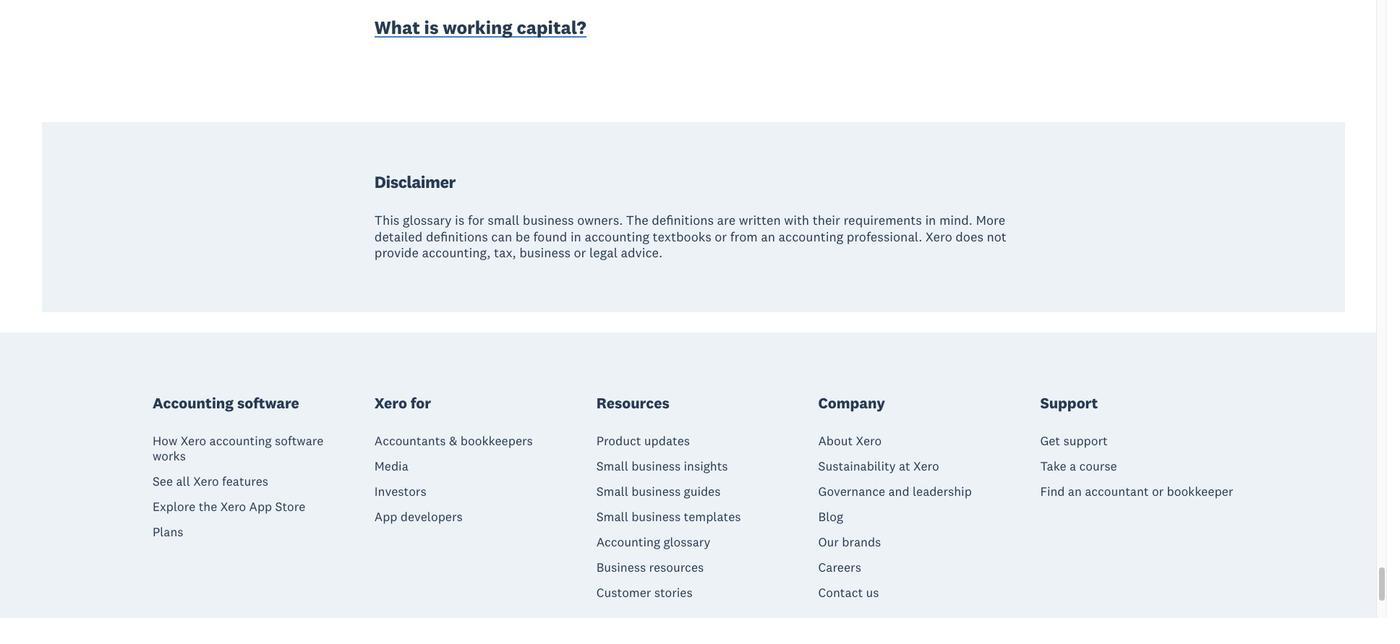 Task type: locate. For each thing, give the bounding box(es) containing it.
business for small business templates
[[632, 509, 681, 525]]

governance
[[819, 484, 886, 500]]

in right found on the left
[[571, 228, 582, 245]]

1 horizontal spatial is
[[455, 212, 465, 229]]

glossary up the resources
[[664, 534, 711, 550]]

find an accountant or bookkeeper link
[[1041, 484, 1234, 500]]

more
[[976, 212, 1006, 229]]

1 horizontal spatial accounting
[[585, 228, 650, 245]]

features
[[222, 474, 268, 489]]

0 horizontal spatial in
[[571, 228, 582, 245]]

app developers link
[[375, 509, 463, 525]]

support
[[1041, 394, 1099, 413]]

stories
[[655, 585, 693, 601]]

1 vertical spatial for
[[411, 394, 431, 413]]

bookkeeper
[[1167, 484, 1234, 500]]

legal
[[590, 245, 618, 262]]

2 small from the top
[[597, 484, 629, 500]]

how
[[153, 433, 178, 449]]

0 horizontal spatial an
[[761, 228, 776, 245]]

leadership
[[913, 484, 972, 500]]

glossary
[[403, 212, 452, 229], [664, 534, 711, 550]]

0 vertical spatial an
[[761, 228, 776, 245]]

accounting software
[[153, 394, 299, 413]]

1 horizontal spatial an
[[1069, 484, 1082, 500]]

accountants & bookkeepers
[[375, 433, 533, 449]]

small
[[597, 458, 629, 474], [597, 484, 629, 500], [597, 509, 629, 525]]

bookkeepers
[[461, 433, 533, 449]]

1 horizontal spatial glossary
[[664, 534, 711, 550]]

resources
[[649, 560, 704, 576]]

business down small business insights
[[632, 484, 681, 500]]

business right small
[[523, 212, 574, 229]]

accounting up how
[[153, 394, 234, 413]]

is right what
[[424, 16, 439, 39]]

xero up accountants
[[375, 394, 407, 413]]

1 vertical spatial software
[[275, 433, 324, 449]]

3 small from the top
[[597, 509, 629, 525]]

in left mind.
[[926, 212, 936, 229]]

found
[[534, 228, 568, 245]]

0 horizontal spatial or
[[574, 245, 586, 262]]

media link
[[375, 458, 409, 474]]

0 horizontal spatial accounting
[[210, 433, 272, 449]]

or left from
[[715, 228, 727, 245]]

in
[[926, 212, 936, 229], [571, 228, 582, 245]]

1 small from the top
[[597, 458, 629, 474]]

how xero accounting software works
[[153, 433, 324, 464]]

app down features
[[249, 499, 272, 515]]

small for small business guides
[[597, 484, 629, 500]]

0 horizontal spatial app
[[249, 499, 272, 515]]

1 vertical spatial accounting
[[597, 534, 661, 550]]

accounting right from
[[779, 228, 844, 245]]

see all xero features
[[153, 474, 268, 489]]

app down the investors
[[375, 509, 398, 525]]

1 horizontal spatial for
[[468, 212, 485, 229]]

glossary down disclaimer
[[403, 212, 452, 229]]

software
[[237, 394, 299, 413], [275, 433, 324, 449]]

business for small business insights
[[632, 458, 681, 474]]

business
[[597, 560, 646, 576]]

software inside the how xero accounting software works
[[275, 433, 324, 449]]

0 vertical spatial small
[[597, 458, 629, 474]]

updates
[[645, 433, 690, 449]]

business right tax,
[[520, 245, 571, 262]]

customer
[[597, 585, 651, 601]]

xero right how
[[181, 433, 206, 449]]

xero right at
[[914, 458, 940, 474]]

0 vertical spatial for
[[468, 212, 485, 229]]

small business templates link
[[597, 509, 741, 525]]

business down the small business guides link
[[632, 509, 681, 525]]

detailed
[[375, 228, 423, 245]]

accounting left 'textbooks'
[[585, 228, 650, 245]]

guides
[[684, 484, 721, 500]]

2 horizontal spatial or
[[1152, 484, 1164, 500]]

business up the small business guides link
[[632, 458, 681, 474]]

1 vertical spatial glossary
[[664, 534, 711, 550]]

from
[[731, 228, 758, 245]]

1 vertical spatial is
[[455, 212, 465, 229]]

how xero accounting software works link
[[153, 433, 347, 464]]

is
[[424, 16, 439, 39], [455, 212, 465, 229]]

small
[[488, 212, 520, 229]]

be
[[516, 228, 530, 245]]

app developers
[[375, 509, 463, 525]]

for
[[468, 212, 485, 229], [411, 394, 431, 413]]

0 horizontal spatial for
[[411, 394, 431, 413]]

business
[[523, 212, 574, 229], [520, 245, 571, 262], [632, 458, 681, 474], [632, 484, 681, 500], [632, 509, 681, 525]]

xero up sustainability at xero link
[[856, 433, 882, 449]]

media
[[375, 458, 409, 474]]

sustainability at xero link
[[819, 458, 940, 474]]

xero left does
[[926, 228, 953, 245]]

for left small
[[468, 212, 485, 229]]

provide
[[375, 245, 419, 262]]

advice.
[[621, 245, 663, 262]]

xero inside this glossary is for small business owners. the definitions are written with their requirements in mind. more detailed definitions can be found in accounting textbooks or from an accounting professional. xero does not provide accounting, tax, business or legal advice.
[[926, 228, 953, 245]]

insights
[[684, 458, 728, 474]]

definitions left are
[[652, 212, 714, 229]]

sustainability
[[819, 458, 896, 474]]

2 vertical spatial small
[[597, 509, 629, 525]]

glossary inside this glossary is for small business owners. the definitions are written with their requirements in mind. more detailed definitions can be found in accounting textbooks or from an accounting professional. xero does not provide accounting, tax, business or legal advice.
[[403, 212, 452, 229]]

0 horizontal spatial definitions
[[426, 228, 488, 245]]

0 horizontal spatial is
[[424, 16, 439, 39]]

careers link
[[819, 560, 862, 576]]

or left legal
[[574, 245, 586, 262]]

our
[[819, 534, 839, 550]]

an inside this glossary is for small business owners. the definitions are written with their requirements in mind. more detailed definitions can be found in accounting textbooks or from an accounting professional. xero does not provide accounting, tax, business or legal advice.
[[761, 228, 776, 245]]

accountants
[[375, 433, 446, 449]]

owners.
[[577, 212, 623, 229]]

definitions
[[652, 212, 714, 229], [426, 228, 488, 245]]

accounting
[[153, 394, 234, 413], [597, 534, 661, 550]]

resources
[[597, 394, 670, 413]]

0 horizontal spatial accounting
[[153, 394, 234, 413]]

take
[[1041, 458, 1067, 474]]

accounting glossary link
[[597, 534, 711, 550]]

an right from
[[761, 228, 776, 245]]

is up accounting,
[[455, 212, 465, 229]]

accounting
[[585, 228, 650, 245], [779, 228, 844, 245], [210, 433, 272, 449]]

product updates link
[[597, 433, 690, 449]]

investors link
[[375, 484, 427, 500]]

plans
[[153, 524, 183, 540]]

0 vertical spatial glossary
[[403, 212, 452, 229]]

definitions left can
[[426, 228, 488, 245]]

accounting up 'business'
[[597, 534, 661, 550]]

for inside this glossary is for small business owners. the definitions are written with their requirements in mind. more detailed definitions can be found in accounting textbooks or from an accounting professional. xero does not provide accounting, tax, business or legal advice.
[[468, 212, 485, 229]]

small for small business templates
[[597, 509, 629, 525]]

1 vertical spatial small
[[597, 484, 629, 500]]

small business guides
[[597, 484, 721, 500]]

our brands
[[819, 534, 881, 550]]

0 vertical spatial accounting
[[153, 394, 234, 413]]

business for small business guides
[[632, 484, 681, 500]]

1 horizontal spatial or
[[715, 228, 727, 245]]

0 horizontal spatial glossary
[[403, 212, 452, 229]]

or
[[715, 228, 727, 245], [574, 245, 586, 262], [1152, 484, 1164, 500]]

us
[[866, 585, 879, 601]]

what is working capital? link
[[375, 15, 586, 43]]

software up the how xero accounting software works link
[[237, 394, 299, 413]]

what
[[375, 16, 420, 39]]

professional.
[[847, 228, 923, 245]]

customer stories
[[597, 585, 693, 601]]

investors
[[375, 484, 427, 500]]

this glossary is for small business owners. the definitions are written with their requirements in mind. more detailed definitions can be found in accounting textbooks or from an accounting professional. xero does not provide accounting, tax, business or legal advice.
[[375, 212, 1007, 262]]

1 horizontal spatial accounting
[[597, 534, 661, 550]]

software up store
[[275, 433, 324, 449]]

xero right all at the bottom left of the page
[[193, 474, 219, 489]]

careers
[[819, 560, 862, 576]]

for up accountants
[[411, 394, 431, 413]]

explore
[[153, 499, 196, 515]]

explore the xero app store link
[[153, 499, 306, 515]]

are
[[717, 212, 736, 229]]

an right find
[[1069, 484, 1082, 500]]

an
[[761, 228, 776, 245], [1069, 484, 1082, 500]]

about
[[819, 433, 853, 449]]

textbooks
[[653, 228, 712, 245]]

accounting down accounting software
[[210, 433, 272, 449]]

or right accountant
[[1152, 484, 1164, 500]]

find
[[1041, 484, 1065, 500]]

0 vertical spatial software
[[237, 394, 299, 413]]



Task type: vqa. For each thing, say whether or not it's contained in the screenshot.
import to the top
no



Task type: describe. For each thing, give the bounding box(es) containing it.
brands
[[842, 534, 881, 550]]

governance and leadership link
[[819, 484, 972, 500]]

get support link
[[1041, 433, 1108, 449]]

company
[[819, 394, 886, 413]]

with
[[785, 212, 810, 229]]

at
[[899, 458, 911, 474]]

contact
[[819, 585, 863, 601]]

about xero link
[[819, 433, 882, 449]]

support
[[1064, 433, 1108, 449]]

&
[[449, 433, 458, 449]]

1 horizontal spatial in
[[926, 212, 936, 229]]

small business templates
[[597, 509, 741, 525]]

this
[[375, 212, 400, 229]]

our brands link
[[819, 534, 881, 550]]

accountants & bookkeepers link
[[375, 433, 533, 449]]

is inside this glossary is for small business owners. the definitions are written with their requirements in mind. more detailed definitions can be found in accounting textbooks or from an accounting professional. xero does not provide accounting, tax, business or legal advice.
[[455, 212, 465, 229]]

working
[[443, 16, 513, 39]]

1 horizontal spatial definitions
[[652, 212, 714, 229]]

what is working capital?
[[375, 16, 586, 39]]

capital?
[[517, 16, 586, 39]]

xero right 'the'
[[220, 499, 246, 515]]

get support
[[1041, 433, 1108, 449]]

business resources
[[597, 560, 704, 576]]

contact us link
[[819, 585, 879, 601]]

course
[[1080, 458, 1118, 474]]

not
[[987, 228, 1007, 245]]

tax,
[[494, 245, 516, 262]]

product updates
[[597, 433, 690, 449]]

templates
[[684, 509, 741, 525]]

1 horizontal spatial app
[[375, 509, 398, 525]]

works
[[153, 448, 186, 464]]

sustainability at xero
[[819, 458, 940, 474]]

take a course
[[1041, 458, 1118, 474]]

developers
[[401, 509, 463, 525]]

requirements
[[844, 212, 922, 229]]

find an accountant or bookkeeper
[[1041, 484, 1234, 500]]

written
[[739, 212, 781, 229]]

accounting,
[[422, 245, 491, 262]]

product
[[597, 433, 641, 449]]

and
[[889, 484, 910, 500]]

store
[[275, 499, 306, 515]]

small business insights
[[597, 458, 728, 474]]

blog
[[819, 509, 844, 525]]

the
[[199, 499, 217, 515]]

get
[[1041, 433, 1061, 449]]

disclaimer
[[375, 172, 456, 193]]

the
[[626, 212, 649, 229]]

accounting inside the how xero accounting software works
[[210, 433, 272, 449]]

accountant
[[1085, 484, 1149, 500]]

0 vertical spatial is
[[424, 16, 439, 39]]

1 vertical spatial an
[[1069, 484, 1082, 500]]

a
[[1070, 458, 1077, 474]]

accounting for accounting software
[[153, 394, 234, 413]]

mind.
[[940, 212, 973, 229]]

accounting for accounting glossary
[[597, 534, 661, 550]]

small business insights link
[[597, 458, 728, 474]]

2 horizontal spatial accounting
[[779, 228, 844, 245]]

accounting glossary
[[597, 534, 711, 550]]

about xero
[[819, 433, 882, 449]]

blog link
[[819, 509, 844, 525]]

glossary for this
[[403, 212, 452, 229]]

see
[[153, 474, 173, 489]]

small for small business insights
[[597, 458, 629, 474]]

take a course link
[[1041, 458, 1118, 474]]

contact us
[[819, 585, 879, 601]]

xero for
[[375, 394, 431, 413]]

glossary for accounting
[[664, 534, 711, 550]]

xero inside the how xero accounting software works
[[181, 433, 206, 449]]

small business guides link
[[597, 484, 721, 500]]

does
[[956, 228, 984, 245]]

customer stories link
[[597, 585, 693, 601]]



